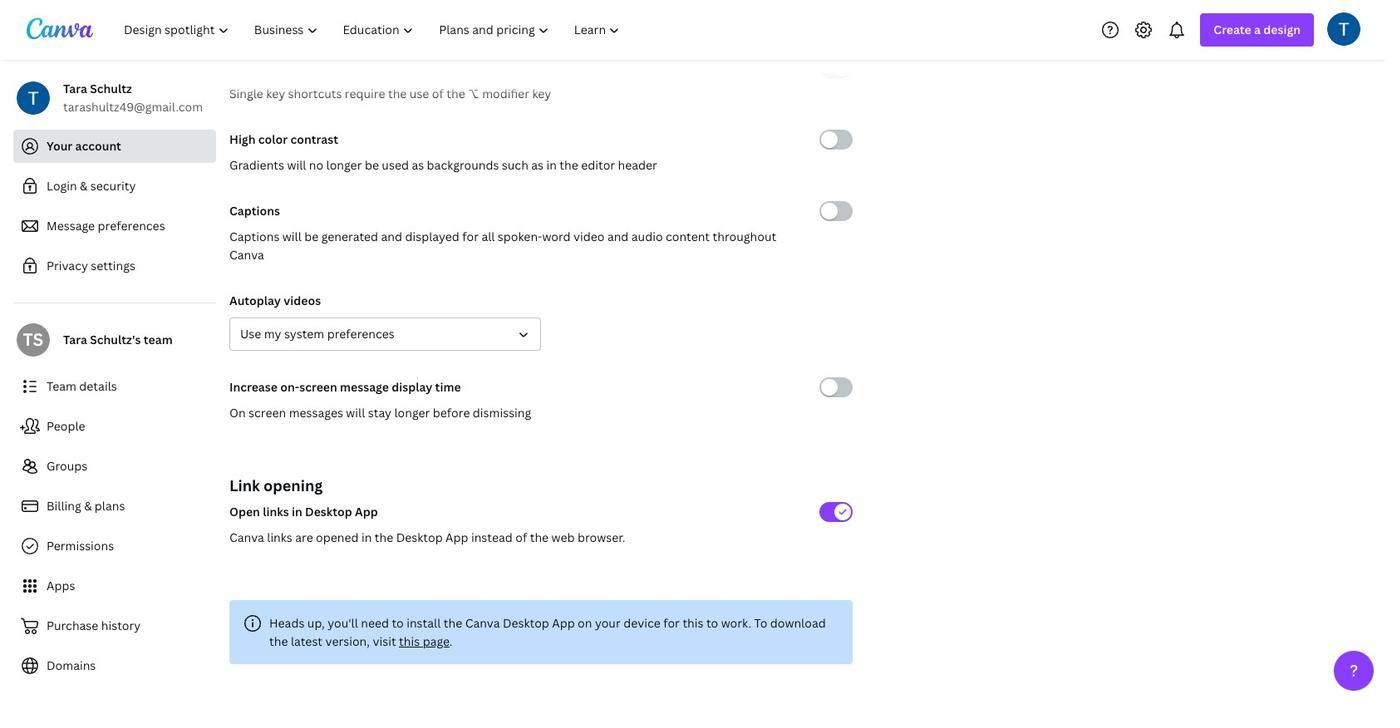 Task type: locate. For each thing, give the bounding box(es) containing it.
0 vertical spatial require
[[288, 60, 329, 76]]

0 horizontal spatial as
[[412, 157, 424, 173]]

0 vertical spatial will
[[287, 157, 306, 173]]

this down the install
[[399, 633, 420, 649]]

Use my system preferences button
[[229, 318, 541, 351]]

2 tara from the top
[[63, 332, 87, 348]]

key right ⌥
[[532, 86, 551, 101]]

0 horizontal spatial this
[[399, 633, 420, 649]]

1 vertical spatial links
[[267, 530, 292, 545]]

2 horizontal spatial in
[[547, 157, 557, 173]]

login & security
[[47, 178, 136, 194]]

this inside heads up, you'll need to install the canva desktop app on your device for this to work. to download the latest version, visit
[[683, 615, 704, 631]]

2 vertical spatial canva
[[465, 615, 500, 631]]

message
[[47, 218, 95, 234]]

0 horizontal spatial app
[[355, 504, 378, 520]]

plans
[[95, 498, 125, 514]]

schultz's
[[90, 332, 141, 348]]

will
[[287, 157, 306, 173], [283, 229, 302, 244], [346, 405, 365, 421]]

&
[[80, 178, 88, 194], [84, 498, 92, 514]]

captions down the 'gradients'
[[229, 203, 280, 219]]

canva down "open"
[[229, 530, 264, 545]]

2 vertical spatial desktop
[[503, 615, 549, 631]]

0 horizontal spatial and
[[381, 229, 402, 244]]

will left the generated
[[283, 229, 302, 244]]

modifier right ⌥
[[482, 86, 530, 101]]

privacy
[[47, 258, 88, 274]]

use
[[410, 86, 429, 101]]

as right such
[[531, 157, 544, 173]]

to up visit
[[392, 615, 404, 631]]

your
[[47, 138, 72, 154]]

1 horizontal spatial of
[[516, 530, 527, 545]]

the left web
[[530, 530, 549, 545]]

longer right no
[[326, 157, 362, 173]]

1 vertical spatial for
[[664, 615, 680, 631]]

0 vertical spatial for
[[462, 229, 479, 244]]

links for in
[[263, 504, 289, 520]]

app
[[355, 504, 378, 520], [446, 530, 468, 545], [552, 615, 575, 631]]

displayed
[[405, 229, 460, 244]]

link
[[229, 476, 260, 495]]

your account link
[[13, 130, 216, 163]]

your
[[595, 615, 621, 631]]

require right shortcuts
[[345, 86, 385, 101]]

1 to from the left
[[392, 615, 404, 631]]

desktop
[[305, 504, 352, 520], [396, 530, 443, 545], [503, 615, 549, 631]]

0 horizontal spatial be
[[304, 229, 319, 244]]

2 and from the left
[[608, 229, 629, 244]]

key right single
[[266, 86, 285, 101]]

desktop up opened
[[305, 504, 352, 520]]

details
[[79, 378, 117, 394]]

shortcuts require modifier
[[229, 60, 380, 76]]

modifier down top level navigation element
[[332, 60, 380, 76]]

to
[[392, 615, 404, 631], [707, 615, 719, 631]]

app left instead
[[446, 530, 468, 545]]

1 vertical spatial canva
[[229, 530, 264, 545]]

domains
[[47, 658, 96, 673]]

0 horizontal spatial for
[[462, 229, 479, 244]]

download
[[771, 615, 826, 631]]

1 horizontal spatial this
[[683, 615, 704, 631]]

links left are
[[267, 530, 292, 545]]

& right login
[[80, 178, 88, 194]]

in right such
[[547, 157, 557, 173]]

billing
[[47, 498, 81, 514]]

as right used
[[412, 157, 424, 173]]

tara schultz tarashultz49@gmail.com
[[63, 81, 203, 115]]

captions will be generated and displayed for all spoken-word video and audio content throughout canva
[[229, 229, 777, 263]]

2 captions from the top
[[229, 229, 280, 244]]

1 as from the left
[[412, 157, 424, 173]]

2 horizontal spatial desktop
[[503, 615, 549, 631]]

privacy settings link
[[13, 249, 216, 283]]

0 horizontal spatial of
[[432, 86, 444, 101]]

be left used
[[365, 157, 379, 173]]

0 horizontal spatial modifier
[[332, 60, 380, 76]]

0 vertical spatial links
[[263, 504, 289, 520]]

app left on
[[552, 615, 575, 631]]

for inside 'captions will be generated and displayed for all spoken-word video and audio content throughout canva'
[[462, 229, 479, 244]]

1 horizontal spatial modifier
[[482, 86, 530, 101]]

be
[[365, 157, 379, 173], [304, 229, 319, 244]]

1 horizontal spatial desktop
[[396, 530, 443, 545]]

web
[[552, 530, 575, 545]]

1 vertical spatial &
[[84, 498, 92, 514]]

video
[[574, 229, 605, 244]]

1 vertical spatial preferences
[[327, 326, 395, 342]]

heads up, you'll need to install the canva desktop app on your device for this to work. to download the latest version, visit
[[269, 615, 826, 649]]

preferences up message
[[327, 326, 395, 342]]

1 horizontal spatial key
[[532, 86, 551, 101]]

0 horizontal spatial preferences
[[98, 218, 165, 234]]

1 vertical spatial be
[[304, 229, 319, 244]]

tara schultz image
[[1328, 12, 1361, 45]]

tara left schultz
[[63, 81, 87, 96]]

the left ⌥
[[447, 86, 465, 101]]

captions inside 'captions will be generated and displayed for all spoken-word video and audio content throughout canva'
[[229, 229, 280, 244]]

are
[[295, 530, 313, 545]]

0 vertical spatial be
[[365, 157, 379, 173]]

0 horizontal spatial to
[[392, 615, 404, 631]]

2 vertical spatial in
[[362, 530, 372, 545]]

& left plans at the bottom left of page
[[84, 498, 92, 514]]

create a design
[[1214, 22, 1301, 37]]

of
[[432, 86, 444, 101], [516, 530, 527, 545]]

1 horizontal spatial for
[[664, 615, 680, 631]]

of right 'use'
[[432, 86, 444, 101]]

tara for tara schultz's team
[[63, 332, 87, 348]]

audio
[[632, 229, 663, 244]]

1 horizontal spatial in
[[362, 530, 372, 545]]

in right opened
[[362, 530, 372, 545]]

2 key from the left
[[532, 86, 551, 101]]

preferences
[[98, 218, 165, 234], [327, 326, 395, 342]]

apps link
[[13, 569, 216, 603]]

you'll
[[328, 615, 358, 631]]

browser.
[[578, 530, 625, 545]]

color
[[258, 131, 288, 147]]

1 horizontal spatial to
[[707, 615, 719, 631]]

dismissing
[[473, 405, 531, 421]]

message preferences
[[47, 218, 165, 234]]

0 vertical spatial longer
[[326, 157, 362, 173]]

captions up autoplay at the left top
[[229, 229, 280, 244]]

1 vertical spatial longer
[[394, 405, 430, 421]]

word
[[542, 229, 571, 244]]

device
[[624, 615, 661, 631]]

0 horizontal spatial key
[[266, 86, 285, 101]]

0 vertical spatial &
[[80, 178, 88, 194]]

tara inside "tara schultz tarashultz49@gmail.com"
[[63, 81, 87, 96]]

1 tara from the top
[[63, 81, 87, 96]]

this left work.
[[683, 615, 704, 631]]

& inside 'link'
[[80, 178, 88, 194]]

and right video
[[608, 229, 629, 244]]

canva right the install
[[465, 615, 500, 631]]

will inside 'captions will be generated and displayed for all spoken-word video and audio content throughout canva'
[[283, 229, 302, 244]]

screen up messages
[[299, 379, 337, 395]]

on
[[229, 405, 246, 421]]

2 as from the left
[[531, 157, 544, 173]]

be inside 'captions will be generated and displayed for all spoken-word video and audio content throughout canva'
[[304, 229, 319, 244]]

tara for tara schultz tarashultz49@gmail.com
[[63, 81, 87, 96]]

0 vertical spatial desktop
[[305, 504, 352, 520]]

in
[[547, 157, 557, 173], [292, 504, 302, 520], [362, 530, 372, 545]]

2 vertical spatial app
[[552, 615, 575, 631]]

1 horizontal spatial be
[[365, 157, 379, 173]]

apps
[[47, 578, 75, 594]]

longer down display
[[394, 405, 430, 421]]

permissions link
[[13, 530, 216, 563]]

1 horizontal spatial as
[[531, 157, 544, 173]]

links for are
[[267, 530, 292, 545]]

0 vertical spatial this
[[683, 615, 704, 631]]

will left no
[[287, 157, 306, 173]]

security
[[90, 178, 136, 194]]

canva links are opened in the desktop app instead of the web browser.
[[229, 530, 625, 545]]

design
[[1264, 22, 1301, 37]]

such
[[502, 157, 529, 173]]

use
[[240, 326, 261, 342]]

1 horizontal spatial preferences
[[327, 326, 395, 342]]

in down opening on the bottom of the page
[[292, 504, 302, 520]]

increase
[[229, 379, 278, 395]]

be left the generated
[[304, 229, 319, 244]]

0 vertical spatial screen
[[299, 379, 337, 395]]

of right instead
[[516, 530, 527, 545]]

and left displayed
[[381, 229, 402, 244]]

1 vertical spatial captions
[[229, 229, 280, 244]]

the up .
[[444, 615, 462, 631]]

& for login
[[80, 178, 88, 194]]

the left editor
[[560, 157, 578, 173]]

top level navigation element
[[113, 13, 635, 47]]

1 vertical spatial will
[[283, 229, 302, 244]]

0 horizontal spatial screen
[[249, 405, 286, 421]]

0 vertical spatial modifier
[[332, 60, 380, 76]]

canva up autoplay at the left top
[[229, 247, 264, 263]]

team details
[[47, 378, 117, 394]]

1 horizontal spatial require
[[345, 86, 385, 101]]

for right device
[[664, 615, 680, 631]]

shortcuts
[[229, 60, 285, 76]]

app inside heads up, you'll need to install the canva desktop app on your device for this to work. to download the latest version, visit
[[552, 615, 575, 631]]

will for be
[[283, 229, 302, 244]]

will left stay
[[346, 405, 365, 421]]

0 vertical spatial of
[[432, 86, 444, 101]]

team details link
[[13, 370, 216, 403]]

to left work.
[[707, 615, 719, 631]]

increase on-screen message display time
[[229, 379, 461, 395]]

open links in desktop app
[[229, 504, 378, 520]]

0 vertical spatial in
[[547, 157, 557, 173]]

preferences down the login & security 'link'
[[98, 218, 165, 234]]

for left all
[[462, 229, 479, 244]]

links down link opening
[[263, 504, 289, 520]]

time
[[435, 379, 461, 395]]

0 horizontal spatial desktop
[[305, 504, 352, 520]]

contrast
[[291, 131, 338, 147]]

desktop left instead
[[396, 530, 443, 545]]

canva inside 'captions will be generated and displayed for all spoken-word video and audio content throughout canva'
[[229, 247, 264, 263]]

purchase history link
[[13, 609, 216, 643]]

1 horizontal spatial app
[[446, 530, 468, 545]]

autoplay
[[229, 293, 281, 308]]

screen down increase
[[249, 405, 286, 421]]

0 vertical spatial canva
[[229, 247, 264, 263]]

desktop left on
[[503, 615, 549, 631]]

1 captions from the top
[[229, 203, 280, 219]]

tara left schultz's
[[63, 332, 87, 348]]

autoplay videos
[[229, 293, 321, 308]]

captions for captions
[[229, 203, 280, 219]]

0 vertical spatial tara
[[63, 81, 87, 96]]

tara
[[63, 81, 87, 96], [63, 332, 87, 348]]

app up opened
[[355, 504, 378, 520]]

1 vertical spatial tara
[[63, 332, 87, 348]]

1 vertical spatial in
[[292, 504, 302, 520]]

2 horizontal spatial app
[[552, 615, 575, 631]]

need
[[361, 615, 389, 631]]

0 vertical spatial captions
[[229, 203, 280, 219]]

1 vertical spatial of
[[516, 530, 527, 545]]

require up shortcuts
[[288, 60, 329, 76]]

1 horizontal spatial and
[[608, 229, 629, 244]]

version,
[[325, 633, 370, 649]]



Task type: describe. For each thing, give the bounding box(es) containing it.
2 to from the left
[[707, 615, 719, 631]]

backgrounds
[[427, 157, 499, 173]]

canva inside heads up, you'll need to install the canva desktop app on your device for this to work. to download the latest version, visit
[[465, 615, 500, 631]]

1 vertical spatial screen
[[249, 405, 286, 421]]

system
[[284, 326, 324, 342]]

1 key from the left
[[266, 86, 285, 101]]

⌥
[[468, 86, 479, 101]]

videos
[[284, 293, 321, 308]]

create
[[1214, 22, 1252, 37]]

& for billing
[[84, 498, 92, 514]]

login
[[47, 178, 77, 194]]

permissions
[[47, 538, 114, 554]]

domains link
[[13, 649, 216, 683]]

instead
[[471, 530, 513, 545]]

before
[[433, 405, 470, 421]]

for inside heads up, you'll need to install the canva desktop app on your device for this to work. to download the latest version, visit
[[664, 615, 680, 631]]

0 vertical spatial app
[[355, 504, 378, 520]]

people
[[47, 418, 85, 434]]

1 and from the left
[[381, 229, 402, 244]]

use my system preferences
[[240, 326, 395, 342]]

no
[[309, 157, 324, 173]]

history
[[101, 618, 141, 633]]

latest
[[291, 633, 323, 649]]

the right opened
[[375, 530, 393, 545]]

this page .
[[399, 633, 453, 649]]

0 horizontal spatial longer
[[326, 157, 362, 173]]

groups link
[[13, 450, 216, 483]]

people link
[[13, 410, 216, 443]]

the down heads
[[269, 633, 288, 649]]

page
[[423, 633, 450, 649]]

message preferences link
[[13, 210, 216, 243]]

1 horizontal spatial longer
[[394, 405, 430, 421]]

install
[[407, 615, 441, 631]]

account
[[75, 138, 121, 154]]

message
[[340, 379, 389, 395]]

tarashultz49@gmail.com
[[63, 99, 203, 115]]

billing & plans link
[[13, 490, 216, 523]]

groups
[[47, 458, 87, 474]]

used
[[382, 157, 409, 173]]

all
[[482, 229, 495, 244]]

to
[[755, 615, 768, 631]]

display
[[392, 379, 433, 395]]

a
[[1255, 22, 1261, 37]]

0 horizontal spatial require
[[288, 60, 329, 76]]

the left 'use'
[[388, 86, 407, 101]]

privacy settings
[[47, 258, 135, 274]]

header
[[618, 157, 658, 173]]

high
[[229, 131, 256, 147]]

my
[[264, 326, 281, 342]]

1 horizontal spatial screen
[[299, 379, 337, 395]]

shortcuts
[[288, 86, 342, 101]]

login & security link
[[13, 170, 216, 203]]

1 vertical spatial require
[[345, 86, 385, 101]]

gradients will no longer be used as backgrounds such as in the editor header
[[229, 157, 658, 173]]

opening
[[263, 476, 323, 495]]

saved
[[410, 60, 444, 76]]

on
[[578, 615, 592, 631]]

on-
[[280, 379, 299, 395]]

your account
[[47, 138, 121, 154]]

link opening
[[229, 476, 323, 495]]

billing & plans
[[47, 498, 125, 514]]

settings
[[91, 258, 135, 274]]

captions for captions will be generated and displayed for all spoken-word video and audio content throughout canva
[[229, 229, 280, 244]]

single key shortcuts require the use of the ⌥ modifier key
[[229, 86, 551, 101]]

team
[[144, 332, 173, 348]]

single
[[229, 86, 263, 101]]

1 vertical spatial app
[[446, 530, 468, 545]]

purchase history
[[47, 618, 141, 633]]

gradients
[[229, 157, 284, 173]]

create a design button
[[1201, 13, 1314, 47]]

stay
[[368, 405, 392, 421]]

visit
[[373, 633, 396, 649]]

desktop inside heads up, you'll need to install the canva desktop app on your device for this to work. to download the latest version, visit
[[503, 615, 549, 631]]

will for no
[[287, 157, 306, 173]]

2 vertical spatial will
[[346, 405, 365, 421]]

heads
[[269, 615, 305, 631]]

tara schultz's team element
[[17, 323, 50, 357]]

content
[[666, 229, 710, 244]]

up,
[[307, 615, 325, 631]]

high color contrast
[[229, 131, 338, 147]]

preferences inside button
[[327, 326, 395, 342]]

1 vertical spatial desktop
[[396, 530, 443, 545]]

schultz
[[90, 81, 132, 96]]

.
[[450, 633, 453, 649]]

work.
[[721, 615, 752, 631]]

team
[[47, 378, 76, 394]]

spoken-
[[498, 229, 542, 244]]

open
[[229, 504, 260, 520]]

tara schultz's team image
[[17, 323, 50, 357]]

this page link
[[399, 633, 450, 649]]

0 vertical spatial preferences
[[98, 218, 165, 234]]

1 vertical spatial this
[[399, 633, 420, 649]]

purchase
[[47, 618, 98, 633]]

1 vertical spatial modifier
[[482, 86, 530, 101]]

0 horizontal spatial in
[[292, 504, 302, 520]]

tara schultz's team
[[63, 332, 173, 348]]

shortcuts require modifier image
[[851, 60, 881, 76]]



Task type: vqa. For each thing, say whether or not it's contained in the screenshot.
LINK
yes



